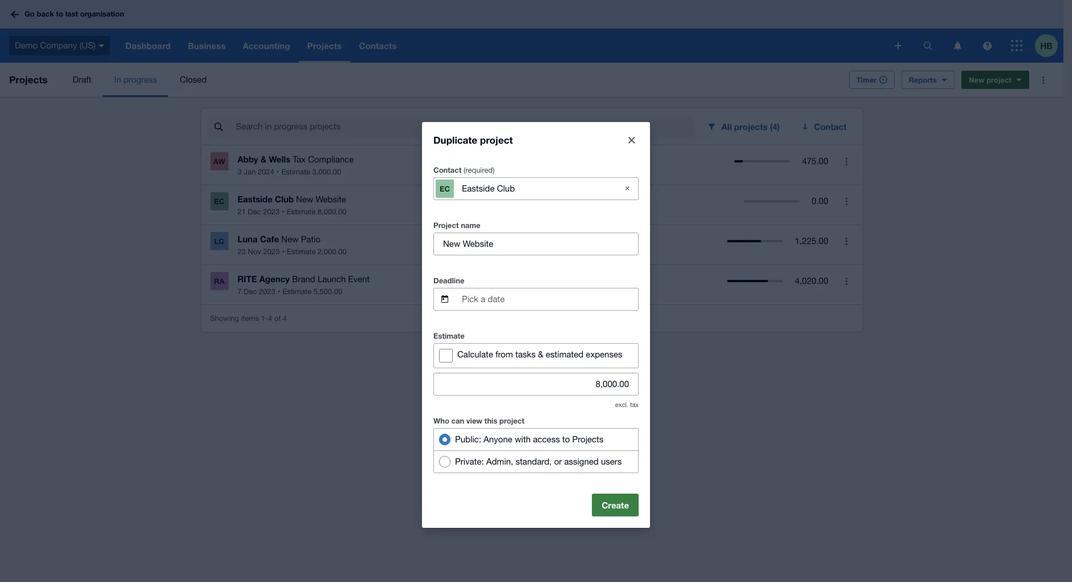 Task type: describe. For each thing, give the bounding box(es) containing it.
3,000.00
[[312, 168, 341, 176]]

estimate inside the rite agency brand launch event 7 dec 2023 • estimate 5,500.00
[[283, 287, 311, 296]]

ec inside dialog
[[440, 184, 450, 193]]

rite
[[238, 274, 257, 284]]

2023 for club
[[263, 208, 280, 216]]

last
[[65, 9, 78, 18]]

3
[[238, 168, 242, 176]]

private: admin, standard, or assigned users
[[455, 457, 622, 466]]

e.g. 10,000.00 field
[[434, 373, 638, 395]]

Project name field
[[434, 233, 638, 255]]

to inside go back to last organisation link
[[56, 9, 63, 18]]

event
[[348, 274, 370, 284]]

contact for contact (required)
[[433, 165, 462, 174]]

assigned
[[564, 457, 599, 466]]

tax
[[293, 155, 306, 164]]

showing items 1-4 of 4
[[210, 314, 287, 322]]

clear image
[[616, 177, 639, 200]]

• inside the rite agency brand launch event 7 dec 2023 • estimate 5,500.00
[[278, 287, 280, 296]]

create button
[[592, 494, 639, 516]]

1 horizontal spatial svg image
[[983, 41, 991, 50]]

2023 for cafe
[[263, 248, 280, 256]]

1,225.00
[[795, 236, 828, 246]]

or
[[554, 457, 562, 466]]

• inside eastside club new website 21 dec 2023 • estimate 8,000.00
[[282, 208, 284, 216]]

website
[[316, 194, 346, 204]]

admin,
[[486, 457, 513, 466]]

go back to last organisation
[[25, 9, 124, 18]]

brand
[[292, 274, 315, 284]]

Deadline field
[[461, 288, 638, 310]]

projects inside duplicate project dialog
[[572, 434, 604, 444]]

closed
[[180, 75, 207, 84]]

access
[[533, 434, 560, 444]]

contact button
[[794, 115, 856, 138]]

21
[[238, 208, 246, 216]]

• inside luna cafe new patio 23 nov 2023 • estimate 2,000.00
[[282, 248, 285, 256]]

aw
[[213, 157, 225, 166]]

of
[[274, 314, 281, 322]]

calculate
[[457, 349, 493, 359]]

deadline
[[433, 276, 464, 285]]

from
[[496, 349, 513, 359]]

progress
[[124, 75, 157, 84]]

reports
[[909, 75, 937, 84]]

eastside
[[238, 194, 273, 204]]

svg image inside demo company (us) popup button
[[98, 44, 104, 47]]

tax
[[630, 401, 639, 408]]

hb button
[[1035, 29, 1064, 63]]

launch
[[318, 274, 346, 284]]

hb
[[1040, 40, 1053, 50]]

estimate inside duplicate project dialog
[[433, 331, 465, 340]]

all
[[722, 121, 732, 132]]

navigation inside hb banner
[[117, 29, 887, 63]]

hb banner
[[0, 0, 1064, 63]]

• inside abby & wells tax compliance 3 jan 2024 • estimate 3,000.00
[[276, 168, 279, 176]]

all projects (4)
[[722, 121, 780, 132]]

nov
[[248, 248, 261, 256]]

projects
[[734, 121, 768, 132]]

calculate from tasks & estimated expenses
[[457, 349, 622, 359]]

cafe
[[260, 234, 279, 244]]

private:
[[455, 457, 484, 466]]

1-
[[261, 314, 268, 322]]

duplicate project dialog
[[422, 122, 650, 528]]

2023 inside the rite agency brand launch event 7 dec 2023 • estimate 5,500.00
[[259, 287, 275, 296]]

go back to last organisation link
[[7, 4, 131, 24]]

group inside duplicate project dialog
[[433, 428, 639, 473]]

new for luna cafe
[[281, 234, 299, 244]]

excl. tax
[[615, 401, 639, 408]]

items
[[241, 314, 259, 322]]

this
[[484, 416, 497, 425]]

close button
[[620, 129, 643, 151]]

timer button
[[849, 71, 894, 89]]

dec inside the rite agency brand launch event 7 dec 2023 • estimate 5,500.00
[[244, 287, 257, 296]]

with
[[515, 434, 531, 444]]

club
[[275, 194, 294, 204]]

reports button
[[901, 71, 955, 89]]

anyone
[[484, 434, 512, 444]]

475.00
[[802, 156, 828, 166]]



Task type: vqa. For each thing, say whether or not it's contained in the screenshot.


Task type: locate. For each thing, give the bounding box(es) containing it.
estimate down brand at the top left of the page
[[283, 287, 311, 296]]

public: anyone with access to projects
[[455, 434, 604, 444]]

estimate down "tax"
[[281, 168, 310, 176]]

2023 inside eastside club new website 21 dec 2023 • estimate 8,000.00
[[263, 208, 280, 216]]

jan
[[244, 168, 256, 176]]

new right cafe
[[281, 234, 299, 244]]

0 vertical spatial new
[[969, 75, 985, 84]]

0 vertical spatial 2023
[[263, 208, 280, 216]]

1 horizontal spatial 4
[[283, 314, 287, 322]]

contact inside duplicate project dialog
[[433, 165, 462, 174]]

2 4 from the left
[[283, 314, 287, 322]]

1 vertical spatial new
[[296, 194, 313, 204]]

1 vertical spatial to
[[562, 434, 570, 444]]

0 horizontal spatial contact
[[433, 165, 462, 174]]

estimate down "club"
[[287, 208, 316, 216]]

excl.
[[615, 401, 628, 408]]

1 vertical spatial &
[[538, 349, 543, 359]]

contact
[[814, 121, 847, 132], [433, 165, 462, 174]]

projects up assigned on the bottom right of page
[[572, 434, 604, 444]]

new right "club"
[[296, 194, 313, 204]]

public:
[[455, 434, 481, 444]]

expenses
[[586, 349, 622, 359]]

group containing public: anyone with access to projects
[[433, 428, 639, 473]]

new inside luna cafe new patio 23 nov 2023 • estimate 2,000.00
[[281, 234, 299, 244]]

23
[[238, 248, 246, 256]]

• down "club"
[[282, 208, 284, 216]]

estimated
[[546, 349, 584, 359]]

demo company (us)
[[15, 40, 96, 50]]

0 horizontal spatial 4
[[268, 314, 272, 322]]

& inside duplicate project dialog
[[538, 349, 543, 359]]

estimate inside abby & wells tax compliance 3 jan 2024 • estimate 3,000.00
[[281, 168, 310, 176]]

8,000.00
[[318, 208, 346, 216]]

0 vertical spatial project
[[987, 75, 1012, 84]]

1 vertical spatial projects
[[572, 434, 604, 444]]

Search in progress projects search field
[[235, 116, 695, 137]]

Find or create a contact field
[[461, 178, 611, 199]]

ec down contact (required)
[[440, 184, 450, 193]]

company
[[40, 40, 77, 50]]

patio
[[301, 234, 321, 244]]

who
[[433, 416, 449, 425]]

standard,
[[516, 457, 552, 466]]

new inside eastside club new website 21 dec 2023 • estimate 8,000.00
[[296, 194, 313, 204]]

new project
[[969, 75, 1012, 84]]

(4)
[[770, 121, 780, 132]]

dec right 21
[[248, 208, 261, 216]]

timer
[[857, 75, 877, 84]]

estimate up calculate
[[433, 331, 465, 340]]

create
[[602, 500, 629, 510]]

2023 down "club"
[[263, 208, 280, 216]]

projects
[[9, 74, 48, 86], [572, 434, 604, 444]]

draft link
[[61, 63, 103, 97]]

0 vertical spatial &
[[261, 154, 267, 164]]

svg image inside go back to last organisation link
[[11, 11, 19, 18]]

0 horizontal spatial &
[[261, 154, 267, 164]]

new project button
[[961, 71, 1029, 89]]

abby
[[238, 154, 258, 164]]

(us)
[[79, 40, 96, 50]]

4
[[268, 314, 272, 322], [283, 314, 287, 322]]

0 vertical spatial to
[[56, 9, 63, 18]]

0 vertical spatial contact
[[814, 121, 847, 132]]

new inside popup button
[[969, 75, 985, 84]]

contact up 475.00
[[814, 121, 847, 132]]

1 vertical spatial dec
[[244, 287, 257, 296]]

project name
[[433, 220, 481, 230]]

• up agency
[[282, 248, 285, 256]]

• right 2024
[[276, 168, 279, 176]]

new
[[969, 75, 985, 84], [296, 194, 313, 204], [281, 234, 299, 244]]

compliance
[[308, 155, 354, 164]]

(required)
[[464, 166, 495, 174]]

contact down "duplicate"
[[433, 165, 462, 174]]

7
[[238, 287, 242, 296]]

project for new project
[[987, 75, 1012, 84]]

estimate inside luna cafe new patio 23 nov 2023 • estimate 2,000.00
[[287, 248, 316, 256]]

users
[[601, 457, 622, 466]]

svg image
[[983, 41, 991, 50], [895, 42, 902, 49]]

& inside abby & wells tax compliance 3 jan 2024 • estimate 3,000.00
[[261, 154, 267, 164]]

0 vertical spatial dec
[[248, 208, 261, 216]]

contact for contact
[[814, 121, 847, 132]]

1 vertical spatial project
[[480, 134, 513, 146]]

luna cafe new patio 23 nov 2023 • estimate 2,000.00
[[238, 234, 347, 256]]

4,020.00
[[795, 276, 828, 286]]

svg image
[[11, 11, 19, 18], [1011, 40, 1023, 51], [924, 41, 932, 50], [954, 41, 961, 50], [98, 44, 104, 47]]

luna
[[238, 234, 258, 244]]

svg image up new project
[[983, 41, 991, 50]]

0 horizontal spatial ec
[[214, 197, 224, 206]]

agency
[[259, 274, 290, 284]]

0 vertical spatial projects
[[9, 74, 48, 86]]

0 horizontal spatial svg image
[[895, 42, 902, 49]]

to
[[56, 9, 63, 18], [562, 434, 570, 444]]

organisation
[[80, 9, 124, 18]]

contact inside popup button
[[814, 121, 847, 132]]

dec inside eastside club new website 21 dec 2023 • estimate 8,000.00
[[248, 208, 261, 216]]

lc
[[214, 237, 224, 246]]

• down agency
[[278, 287, 280, 296]]

new right "reports" popup button
[[969, 75, 985, 84]]

2023 inside luna cafe new patio 23 nov 2023 • estimate 2,000.00
[[263, 248, 280, 256]]

5,500.00
[[314, 287, 342, 296]]

0 horizontal spatial to
[[56, 9, 63, 18]]

closed link
[[168, 63, 218, 97]]

2 vertical spatial 2023
[[259, 287, 275, 296]]

dec right the 7
[[244, 287, 257, 296]]

demo company (us) button
[[0, 29, 117, 63]]

rite agency brand launch event 7 dec 2023 • estimate 5,500.00
[[238, 274, 370, 296]]

project
[[987, 75, 1012, 84], [480, 134, 513, 146], [499, 416, 524, 425]]

to left the last
[[56, 9, 63, 18]]

•
[[276, 168, 279, 176], [282, 208, 284, 216], [282, 248, 285, 256], [278, 287, 280, 296]]

2023 down cafe
[[263, 248, 280, 256]]

estimate inside eastside club new website 21 dec 2023 • estimate 8,000.00
[[287, 208, 316, 216]]

tasks
[[515, 349, 536, 359]]

2024
[[258, 168, 274, 176]]

0.00
[[812, 196, 828, 206]]

project inside popup button
[[987, 75, 1012, 84]]

to right access
[[562, 434, 570, 444]]

4 left of at the bottom of the page
[[268, 314, 272, 322]]

estimate down patio
[[287, 248, 316, 256]]

0 vertical spatial ec
[[440, 184, 450, 193]]

new for eastside club
[[296, 194, 313, 204]]

in progress
[[114, 75, 157, 84]]

1 horizontal spatial &
[[538, 349, 543, 359]]

contact (required)
[[433, 165, 495, 174]]

who can view this project
[[433, 416, 524, 425]]

1 horizontal spatial ec
[[440, 184, 450, 193]]

to inside duplicate project dialog
[[562, 434, 570, 444]]

2023
[[263, 208, 280, 216], [263, 248, 280, 256], [259, 287, 275, 296]]

0 horizontal spatial projects
[[9, 74, 48, 86]]

group
[[433, 428, 639, 473]]

1 horizontal spatial projects
[[572, 434, 604, 444]]

go
[[25, 9, 35, 18]]

duplicate
[[433, 134, 477, 146]]

ra
[[214, 277, 224, 286]]

eastside club new website 21 dec 2023 • estimate 8,000.00
[[238, 194, 346, 216]]

1 4 from the left
[[268, 314, 272, 322]]

1 horizontal spatial contact
[[814, 121, 847, 132]]

demo
[[15, 40, 38, 50]]

view
[[466, 416, 482, 425]]

name
[[461, 220, 481, 230]]

in progress link
[[103, 63, 168, 97]]

all projects (4) button
[[700, 115, 789, 138]]

1 vertical spatial contact
[[433, 165, 462, 174]]

2023 down agency
[[259, 287, 275, 296]]

projects down 'demo'
[[9, 74, 48, 86]]

ec left eastside
[[214, 197, 224, 206]]

svg image up "reports" popup button
[[895, 42, 902, 49]]

back
[[37, 9, 54, 18]]

1 vertical spatial ec
[[214, 197, 224, 206]]

navigation
[[117, 29, 887, 63]]

2 vertical spatial new
[[281, 234, 299, 244]]

project for duplicate project
[[480, 134, 513, 146]]

in
[[114, 75, 121, 84]]

1 horizontal spatial to
[[562, 434, 570, 444]]

4 right of at the bottom of the page
[[283, 314, 287, 322]]

draft
[[73, 75, 91, 84]]

duplicate project
[[433, 134, 513, 146]]

& up 2024
[[261, 154, 267, 164]]

& right tasks
[[538, 349, 543, 359]]

wells
[[269, 154, 290, 164]]

2 vertical spatial project
[[499, 416, 524, 425]]

close image
[[628, 137, 635, 143]]

2,000.00
[[318, 248, 347, 256]]

1 vertical spatial 2023
[[263, 248, 280, 256]]



